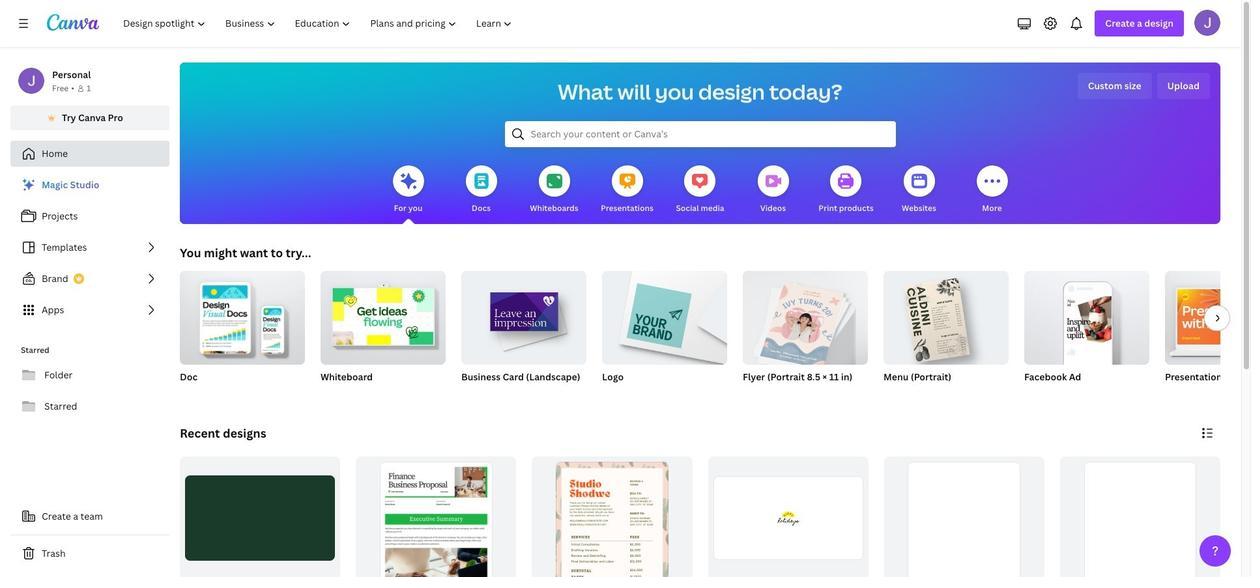 Task type: vqa. For each thing, say whether or not it's contained in the screenshot.
MAIN menu bar
no



Task type: describe. For each thing, give the bounding box(es) containing it.
jacob simon image
[[1195, 10, 1221, 36]]

top level navigation element
[[115, 10, 524, 37]]



Task type: locate. For each thing, give the bounding box(es) containing it.
list
[[10, 172, 169, 323]]

None search field
[[505, 121, 896, 147]]

Search search field
[[531, 122, 870, 147]]

group
[[180, 266, 305, 400], [180, 266, 305, 365], [321, 266, 446, 400], [321, 266, 446, 365], [461, 266, 587, 400], [461, 266, 587, 365], [602, 266, 727, 400], [602, 266, 727, 365], [743, 266, 868, 400], [743, 266, 868, 369], [884, 266, 1009, 400], [884, 266, 1009, 365], [1025, 266, 1150, 400], [1025, 266, 1150, 365], [1165, 271, 1251, 400], [1165, 271, 1251, 365], [180, 457, 340, 577], [356, 457, 516, 577], [532, 457, 693, 577], [708, 457, 869, 577]]



